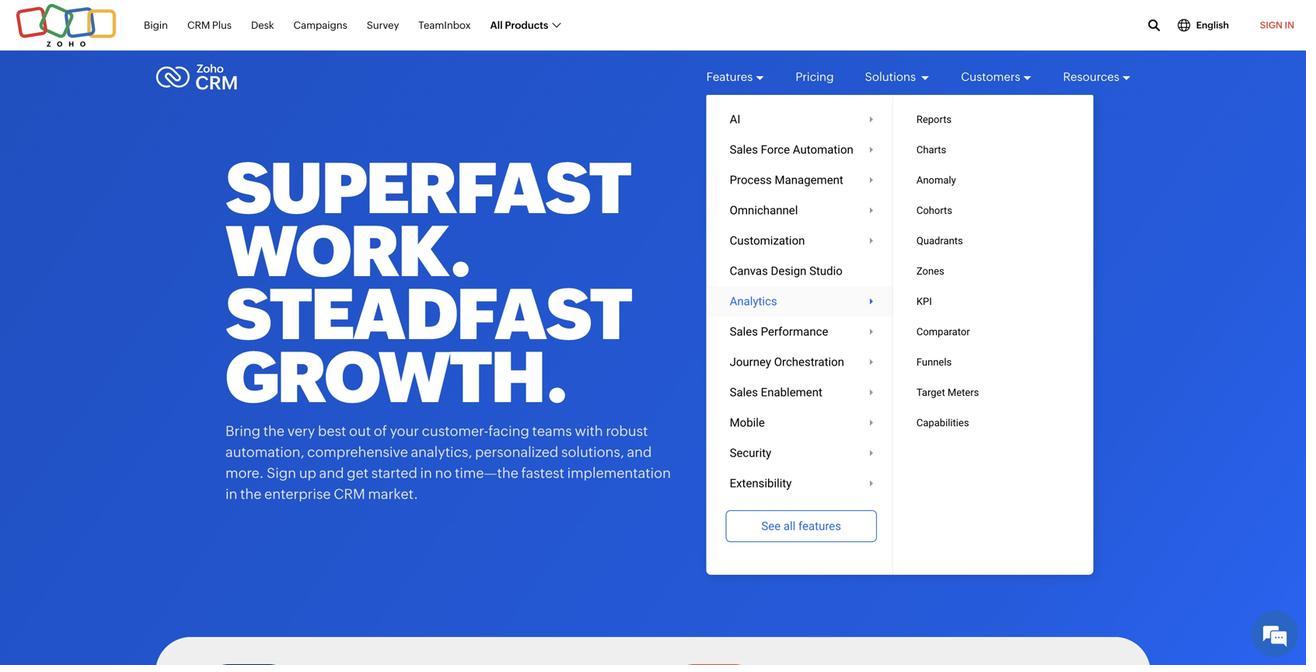 Task type: describe. For each thing, give the bounding box(es) containing it.
free
[[995, 171, 1024, 187]]

0 vertical spatial and
[[627, 444, 652, 460]]

sign
[[1261, 20, 1283, 30]]

enterprise
[[265, 486, 331, 502]]

features link
[[707, 56, 765, 98]]

be
[[871, 403, 881, 412]]

growth.
[[226, 337, 568, 418]]

pricing link
[[796, 56, 834, 98]]

campaigns link
[[294, 11, 348, 40]]

it
[[817, 385, 822, 394]]

in right sign on the bottom of page
[[928, 552, 937, 564]]

desk link
[[251, 11, 274, 40]]

using
[[939, 552, 965, 564]]

started inside superfast work. steadfast growth. bring the very best out of your customer-facing teams with robust automation, comprehensive analytics, personalized solutions, and more. sign up and get started in no time—the fastest implementation in the enterprise crm market.
[[372, 465, 418, 481]]

sales force automation
[[730, 143, 854, 156]]

get
[[347, 465, 369, 481]]

all products
[[491, 19, 549, 31]]

no
[[435, 465, 452, 481]]

solutions,
[[562, 444, 625, 460]]

features
[[707, 70, 753, 84]]

capabilities link
[[894, 408, 1094, 438]]

comparator
[[917, 326, 971, 338]]

fastest
[[522, 465, 565, 481]]

mobile
[[730, 416, 765, 429]]

the up automation,
[[263, 423, 285, 439]]

0 vertical spatial started
[[872, 171, 923, 187]]

english
[[1197, 20, 1230, 30]]

customers
[[962, 70, 1021, 84]]

journey orchestration
[[730, 355, 845, 369]]

teaminbox
[[419, 19, 471, 31]]

i agree to the terms of service
[[829, 474, 947, 484]]

facing
[[489, 423, 530, 439]]

sign in link
[[1249, 10, 1307, 40]]

enablement
[[761, 385, 823, 399]]

more.
[[226, 465, 264, 481]]

zones link
[[894, 256, 1094, 286]]

steadfast
[[226, 274, 631, 355]]

your for steadfast
[[390, 423, 419, 439]]

sign in
[[1261, 20, 1295, 30]]

analytics link
[[707, 286, 897, 317]]

comprehensive
[[307, 444, 408, 460]]

resources link
[[1064, 56, 1132, 98]]

+1
[[826, 354, 836, 366]]

terms
[[882, 474, 906, 484]]

campaigns
[[294, 19, 348, 31]]

studio
[[810, 264, 843, 278]]

solutions
[[866, 70, 919, 84]]

implementation
[[568, 465, 671, 481]]

all products link
[[491, 11, 560, 40]]

process management link
[[707, 165, 897, 195]]

kpi link
[[894, 286, 1094, 317]]

your for like
[[1014, 385, 1032, 394]]

reports link
[[894, 104, 1094, 135]]

reports
[[917, 114, 952, 125]]

time—the
[[455, 465, 519, 481]]

the right to
[[867, 474, 880, 484]]

sign
[[906, 552, 926, 564]]

teaminbox link
[[419, 11, 471, 40]]

your
[[817, 403, 834, 412]]

of inside superfast work. steadfast growth. bring the very best out of your customer-facing teams with robust automation, comprehensive analytics, personalized solutions, and more. sign up and get started in no time—the fastest implementation in the enterprise crm market.
[[374, 423, 387, 439]]

crm plus link
[[187, 11, 232, 40]]

comparator link
[[894, 317, 1094, 347]]

ip
[[1033, 385, 1041, 394]]

extensibility link
[[707, 468, 897, 499]]

crm inside superfast work. steadfast growth. bring the very best out of your customer-facing teams with robust automation, comprehensive analytics, personalized solutions, and more. sign up and get started in no time—the fastest implementation in the enterprise crm market.
[[334, 486, 365, 502]]

funnels
[[917, 356, 952, 368]]

out
[[349, 423, 371, 439]]

mobile link
[[707, 408, 897, 438]]

sales enablement
[[730, 385, 823, 399]]

sign
[[267, 465, 296, 481]]

based
[[976, 385, 1000, 394]]

customization link
[[707, 226, 897, 256]]

process management
[[730, 173, 844, 187]]



Task type: vqa. For each thing, say whether or not it's contained in the screenshot.
'80%'
no



Task type: locate. For each thing, give the bounding box(es) containing it.
i
[[829, 474, 831, 484]]

resources
[[1064, 70, 1120, 84]]

1 horizontal spatial and
[[627, 444, 652, 460]]

1 horizontal spatial your
[[960, 171, 992, 187]]

sales up process
[[730, 143, 758, 156]]

bring
[[226, 423, 261, 439]]

the down more.
[[240, 486, 262, 502]]

sales up journey
[[730, 325, 758, 338]]

up
[[299, 465, 317, 481]]

funnels link
[[894, 347, 1094, 377]]

zoho crm logo image
[[156, 60, 238, 94]]

force
[[761, 143, 790, 156]]

sales for sales performance
[[730, 325, 758, 338]]

canvas design studio link
[[707, 256, 897, 286]]

plus
[[212, 19, 232, 31]]

all
[[784, 519, 796, 533]]

0 horizontal spatial crm
[[187, 19, 210, 31]]

all
[[491, 19, 503, 31]]

3 sales from the top
[[730, 385, 758, 399]]

anomaly
[[917, 174, 957, 186]]

with down charts
[[926, 171, 957, 187]]

2 horizontal spatial your
[[1014, 385, 1032, 394]]

or sign in using
[[894, 552, 965, 564]]

charts link
[[894, 135, 1094, 165]]

solutions link
[[866, 56, 931, 98]]

0 horizontal spatial with
[[575, 423, 603, 439]]

service
[[918, 474, 947, 484]]

1 vertical spatial sales
[[730, 325, 758, 338]]

canvas design studio
[[730, 264, 843, 278]]

your inside superfast work. steadfast growth. bring the very best out of your customer-facing teams with robust automation, comprehensive analytics, personalized solutions, and more. sign up and get started in no time—the fastest implementation in the enterprise crm market.
[[390, 423, 419, 439]]

sales enablement link
[[707, 377, 897, 408]]

terms of service link
[[882, 474, 947, 484]]

see all features link
[[726, 510, 877, 542]]

1 horizontal spatial crm
[[334, 486, 365, 502]]

your up analytics,
[[390, 423, 419, 439]]

with inside superfast work. steadfast growth. bring the very best out of your customer-facing teams with robust automation, comprehensive analytics, personalized solutions, and more. sign up and get started in no time—the fastest implementation in the enterprise crm market.
[[575, 423, 603, 439]]

extensibility
[[730, 476, 792, 490]]

with
[[926, 171, 957, 187], [575, 423, 603, 439]]

0 horizontal spatial your
[[390, 423, 419, 439]]

will
[[855, 403, 869, 412]]

crm down get
[[334, 486, 365, 502]]

trial
[[1027, 171, 1054, 187]]

on
[[1002, 385, 1012, 394]]

journey orchestration link
[[707, 347, 897, 377]]

omnichannel
[[730, 203, 798, 217]]

0 vertical spatial of
[[374, 423, 387, 439]]

started up market.
[[372, 465, 418, 481]]

1 vertical spatial with
[[575, 423, 603, 439]]

of right terms
[[908, 474, 916, 484]]

sales
[[730, 143, 758, 156], [730, 325, 758, 338], [730, 385, 758, 399]]

very
[[288, 423, 315, 439]]

0 vertical spatial your
[[960, 171, 992, 187]]

in
[[1286, 20, 1295, 30]]

see
[[762, 519, 781, 533]]

quadrants link
[[894, 226, 1094, 256]]

of right out
[[374, 423, 387, 439]]

in down more.
[[226, 486, 238, 502]]

sales for sales force automation
[[730, 143, 758, 156]]

design
[[771, 264, 807, 278]]

sales for sales enablement
[[730, 385, 758, 399]]

1 vertical spatial and
[[319, 465, 344, 481]]

in left the 'no'
[[420, 465, 432, 481]]

like
[[847, 385, 860, 394]]

1 horizontal spatial with
[[926, 171, 957, 187]]

data
[[836, 403, 854, 412]]

0 horizontal spatial and
[[319, 465, 344, 481]]

0 horizontal spatial of
[[374, 423, 387, 439]]

0 vertical spatial with
[[926, 171, 957, 187]]

1 vertical spatial of
[[908, 474, 916, 484]]

desk
[[251, 19, 274, 31]]

0 vertical spatial sales
[[730, 143, 758, 156]]

0 vertical spatial crm
[[187, 19, 210, 31]]

features
[[799, 519, 842, 533]]

target meters link
[[894, 377, 1094, 408]]

sales up mobile
[[730, 385, 758, 399]]

your left free
[[960, 171, 992, 187]]

sales performance
[[730, 325, 829, 338]]

automation,
[[226, 444, 305, 460]]

stored
[[883, 403, 908, 412]]

orchestration
[[775, 355, 845, 369]]

your data will be stored in the
[[817, 403, 934, 412]]

it looks like you're in the united states based on your ip
[[817, 385, 1041, 394]]

robust
[[606, 423, 648, 439]]

teams
[[533, 423, 572, 439]]

2 vertical spatial sales
[[730, 385, 758, 399]]

0 horizontal spatial started
[[372, 465, 418, 481]]

analytics
[[730, 294, 778, 308]]

or
[[894, 552, 904, 564]]

survey
[[367, 19, 399, 31]]

1 horizontal spatial of
[[908, 474, 916, 484]]

bigin link
[[144, 11, 168, 40]]

ai link
[[707, 104, 897, 135]]

and right up
[[319, 465, 344, 481]]

started right the get
[[872, 171, 923, 187]]

performance
[[761, 325, 829, 338]]

target meters
[[917, 387, 980, 398]]

personalized
[[475, 444, 559, 460]]

meters
[[948, 387, 980, 398]]

states
[[944, 385, 974, 394]]

in
[[888, 385, 896, 394], [910, 403, 917, 412], [420, 465, 432, 481], [226, 486, 238, 502], [928, 552, 937, 564]]

get
[[844, 171, 869, 187]]

in right you're
[[888, 385, 896, 394]]

charts
[[917, 144, 947, 156]]

security
[[730, 446, 772, 460]]

superfast
[[226, 148, 631, 229]]

omnichannel link
[[707, 195, 897, 226]]

get started with your free trial
[[844, 171, 1054, 187]]

of
[[374, 423, 387, 439], [908, 474, 916, 484]]

with up solutions,
[[575, 423, 603, 439]]

started
[[872, 171, 923, 187], [372, 465, 418, 481]]

sales force automation link
[[707, 135, 897, 165]]

process
[[730, 173, 772, 187]]

1 vertical spatial crm
[[334, 486, 365, 502]]

1 vertical spatial your
[[1014, 385, 1032, 394]]

cohorts link
[[894, 195, 1094, 226]]

1 sales from the top
[[730, 143, 758, 156]]

united
[[912, 385, 943, 394]]

sales performance link
[[707, 317, 897, 347]]

your left ip
[[1014, 385, 1032, 394]]

journey
[[730, 355, 772, 369]]

superfast work. steadfast growth. bring the very best out of your customer-facing teams with robust automation, comprehensive analytics, personalized solutions, and more. sign up and get started in no time—the fastest implementation in the enterprise crm market.
[[226, 148, 671, 502]]

best
[[318, 423, 346, 439]]

2 sales from the top
[[730, 325, 758, 338]]

agree
[[833, 474, 855, 484]]

2 vertical spatial your
[[390, 423, 419, 439]]

capabilities
[[917, 417, 970, 429]]

ai
[[730, 112, 741, 126]]

kpi
[[917, 296, 933, 307]]

in right stored
[[910, 403, 917, 412]]

management
[[775, 173, 844, 187]]

the down "target"
[[919, 403, 932, 412]]

1 horizontal spatial started
[[872, 171, 923, 187]]

and down robust at bottom
[[627, 444, 652, 460]]

crm left plus at the left
[[187, 19, 210, 31]]

the up stored
[[897, 385, 910, 394]]

1 vertical spatial started
[[372, 465, 418, 481]]

None submit
[[817, 499, 1081, 538]]

crm plus
[[187, 19, 232, 31]]



